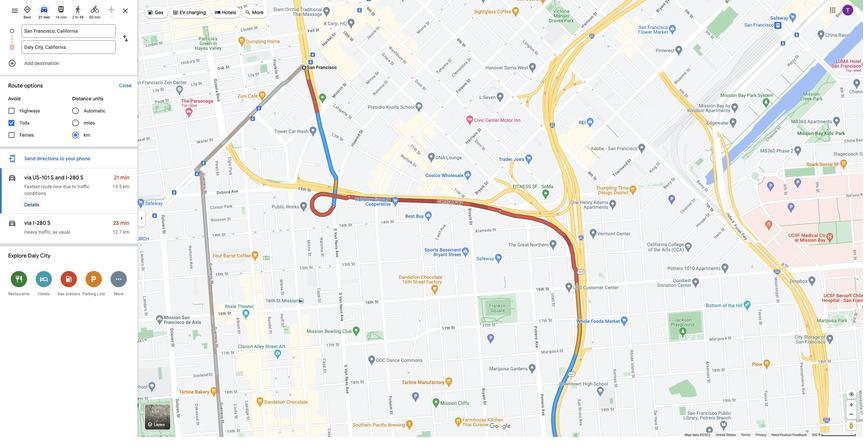 Task type: locate. For each thing, give the bounding box(es) containing it.

[[8, 173, 16, 183], [8, 219, 16, 228]]

21
[[38, 15, 43, 20], [114, 175, 119, 181]]

gas right 
[[155, 9, 163, 16]]

0 vertical spatial none field
[[24, 24, 113, 38]]

details button
[[21, 199, 43, 211]]

0 horizontal spatial to
[[60, 156, 64, 162]]

send left product
[[772, 434, 779, 437]]

1 horizontal spatial hotels
[[222, 9, 236, 16]]

min inside 50 min option
[[94, 15, 100, 20]]

united states button
[[716, 433, 736, 438]]

restaurants
[[8, 292, 30, 297]]

1 vertical spatial km
[[123, 184, 129, 190]]

50 min radio
[[88, 3, 102, 20]]

via
[[24, 175, 31, 181], [24, 220, 31, 227]]

daly
[[28, 253, 39, 260]]

500 ft button
[[812, 434, 856, 437]]

send inside send product feedback button
[[772, 434, 779, 437]]

1 horizontal spatial i-
[[66, 175, 70, 181]]

min inside '21 min 15.5 km'
[[120, 175, 129, 181]]

options
[[24, 83, 43, 89]]

Starting point San Francisco, California field
[[24, 27, 113, 35]]

route
[[41, 184, 52, 190]]

more right the lots
[[114, 292, 123, 297]]

0 vertical spatial 280
[[70, 175, 79, 181]]

21 inside option
[[38, 15, 43, 20]]

0 horizontal spatial 280
[[37, 220, 46, 227]]

km inside 23 min 12.7 km
[[123, 230, 129, 235]]

show your location image
[[849, 392, 855, 398]]

1 horizontal spatial send
[[772, 434, 779, 437]]

1 horizontal spatial 280
[[70, 175, 79, 181]]

1 vertical spatial via
[[24, 220, 31, 227]]

min inside 21 min option
[[44, 15, 50, 20]]

driving image inside directions main content
[[8, 219, 16, 228]]

2 none field from the top
[[24, 40, 113, 54]]

1 horizontal spatial s
[[51, 175, 54, 181]]

driving image
[[8, 173, 16, 183]]

1 horizontal spatial 21
[[114, 175, 119, 181]]

none field down 2
[[24, 24, 113, 38]]

280 up traffic,
[[37, 220, 46, 227]]

0 vertical spatial hotels
[[222, 9, 236, 16]]

2 list item from the top
[[0, 40, 138, 54]]

 for us-101 s and i-280 s
[[8, 173, 16, 183]]

km for 21 min
[[123, 184, 129, 190]]

i- right and
[[66, 175, 70, 181]]

21 for 21 min
[[38, 15, 43, 20]]

1  from the top
[[8, 173, 16, 183]]

0 horizontal spatial hotels
[[38, 292, 50, 297]]


[[172, 9, 178, 16]]

2 vertical spatial km
[[123, 230, 129, 235]]

list item down 2
[[0, 24, 138, 46]]

i-
[[66, 175, 70, 181], [33, 220, 37, 227]]

driving image up explore
[[8, 219, 16, 228]]

280
[[70, 175, 79, 181], [37, 220, 46, 227]]

driving image
[[40, 5, 48, 13], [8, 219, 16, 228]]

distance
[[72, 96, 91, 102]]

send
[[24, 156, 36, 162], [772, 434, 779, 437]]

none field down starting point san francisco, california field
[[24, 40, 113, 54]]

1 horizontal spatial more
[[252, 9, 264, 16]]

traffic
[[77, 184, 89, 190]]

gas
[[155, 9, 163, 16], [57, 292, 64, 297]]

via inside via i-280 s heavy traffic, as usual
[[24, 220, 31, 227]]


[[147, 9, 153, 16]]

1 horizontal spatial gas
[[155, 9, 163, 16]]

1 vertical spatial i-
[[33, 220, 37, 227]]

footer
[[685, 433, 812, 438]]

1 none field from the top
[[24, 24, 113, 38]]

add destination button
[[0, 57, 138, 70]]

0 vertical spatial 
[[8, 173, 16, 183]]

s up traffic,
[[47, 220, 50, 227]]

0 vertical spatial gas
[[155, 9, 163, 16]]

send inside send directions to your phone button
[[24, 156, 36, 162]]

best
[[24, 15, 31, 20]]

1 vertical spatial driving image
[[8, 219, 16, 228]]

s right "101"
[[51, 175, 54, 181]]

min for 23 min 12.7 km
[[120, 220, 129, 227]]

1 horizontal spatial to
[[72, 184, 76, 190]]

heavy
[[24, 230, 37, 235]]

restaurants button
[[6, 267, 31, 300]]

fastest
[[24, 184, 40, 190]]

city
[[40, 253, 51, 260]]

2 hr 48
[[72, 15, 84, 20]]

2  from the top
[[8, 219, 16, 228]]

destination
[[34, 60, 59, 66]]

footer inside google maps element
[[685, 433, 812, 438]]

min right 16 on the left top of the page
[[60, 15, 67, 20]]

min
[[44, 15, 50, 20], [60, 15, 67, 20], [94, 15, 100, 20], [120, 175, 129, 181], [120, 220, 129, 227]]

via left us-
[[24, 175, 31, 181]]

km right 12.7
[[123, 230, 129, 235]]

1 vertical spatial 
[[8, 219, 16, 228]]

 ev charging
[[172, 9, 206, 16]]

lots
[[97, 292, 105, 297]]

0 vertical spatial driving image
[[40, 5, 48, 13]]

 gas
[[147, 9, 163, 16]]

0 vertical spatial more
[[252, 9, 264, 16]]

hotels left gas stations
[[38, 292, 50, 297]]

 up explore
[[8, 219, 16, 228]]

1 vertical spatial gas
[[57, 292, 64, 297]]

list
[[0, 24, 138, 54]]

to left your
[[60, 156, 64, 162]]

s for 280
[[47, 220, 50, 227]]

due
[[63, 184, 71, 190]]

1 vertical spatial 280
[[37, 220, 46, 227]]

transit image
[[57, 5, 65, 13]]

0 horizontal spatial s
[[47, 220, 50, 227]]

charging
[[187, 9, 206, 16]]

0 vertical spatial i-
[[66, 175, 70, 181]]

2 hr 48 radio
[[71, 3, 85, 20]]

now
[[53, 184, 62, 190]]

280 inside via i-280 s heavy traffic, as usual
[[37, 220, 46, 227]]

min right the 50
[[94, 15, 100, 20]]

i- up the heavy
[[33, 220, 37, 227]]

21 inside '21 min 15.5 km'
[[114, 175, 119, 181]]

flights image
[[108, 5, 116, 13]]

16 min
[[55, 15, 67, 20]]

0 vertical spatial to
[[60, 156, 64, 162]]

0 horizontal spatial driving image
[[8, 219, 16, 228]]

15.5
[[113, 184, 122, 190]]

km down miles
[[84, 133, 90, 138]]

send left directions
[[24, 156, 36, 162]]

23 min 12.7 km
[[113, 220, 129, 235]]

send directions to your phone button
[[21, 152, 94, 166]]

0 horizontal spatial more
[[114, 292, 123, 297]]

0 vertical spatial send
[[24, 156, 36, 162]]

via up the heavy
[[24, 220, 31, 227]]

to right due at left top
[[72, 184, 76, 190]]

0 vertical spatial 21
[[38, 15, 43, 20]]

terms
[[741, 434, 751, 437]]

0 vertical spatial km
[[84, 133, 90, 138]]

list item down starting point san francisco, california field
[[0, 40, 138, 54]]

0 horizontal spatial 21
[[38, 15, 43, 20]]

1 vertical spatial 21
[[114, 175, 119, 181]]

1 vertical spatial more
[[114, 292, 123, 297]]

23
[[113, 220, 119, 227]]

0 horizontal spatial i-
[[33, 220, 37, 227]]

more
[[252, 9, 264, 16], [114, 292, 123, 297]]

min inside 16 min option
[[60, 15, 67, 20]]

min left 16 on the left top of the page
[[44, 15, 50, 20]]

hotels inside button
[[38, 292, 50, 297]]

us-
[[33, 175, 42, 181]]

hotels
[[222, 9, 236, 16], [38, 292, 50, 297]]

2
[[72, 15, 74, 20]]

1 vertical spatial to
[[72, 184, 76, 190]]

parking lots button
[[81, 267, 106, 300]]

km inside distance units option group
[[84, 133, 90, 138]]

16 min radio
[[54, 3, 68, 20]]

None field
[[24, 24, 113, 38], [24, 40, 113, 54]]

send directions to your phone
[[24, 156, 90, 162]]

zoom in image
[[849, 403, 854, 408]]

1 vertical spatial none field
[[24, 40, 113, 54]]

500
[[812, 434, 818, 437]]

driving image up 21 min
[[40, 5, 48, 13]]

driving image inside 21 min option
[[40, 5, 48, 13]]

stations
[[66, 292, 80, 297]]

Best radio
[[20, 3, 34, 20]]

terms button
[[741, 433, 751, 438]]

min inside 23 min 12.7 km
[[120, 220, 129, 227]]

tolls
[[20, 120, 30, 126]]

s up 'traffic'
[[80, 175, 83, 181]]

1 via from the top
[[24, 175, 31, 181]]

km inside '21 min 15.5 km'
[[123, 184, 129, 190]]

as
[[53, 230, 58, 235]]

1 vertical spatial hotels
[[38, 292, 50, 297]]

1 vertical spatial send
[[772, 434, 779, 437]]

list inside google maps element
[[0, 24, 138, 54]]

walking image
[[74, 5, 82, 13]]

and
[[55, 175, 64, 181]]

21 up '15.5'
[[114, 175, 119, 181]]

km
[[84, 133, 90, 138], [123, 184, 129, 190], [123, 230, 129, 235]]

driving image containing 
[[8, 219, 16, 228]]

0 vertical spatial via
[[24, 175, 31, 181]]

280 inside via us-101 s and i-280 s fastest route now due to traffic conditions
[[70, 175, 79, 181]]

close directions image
[[121, 7, 129, 15]]

send product feedback button
[[772, 433, 807, 438]]

1 horizontal spatial driving image
[[40, 5, 48, 13]]

data
[[692, 434, 699, 437]]

s
[[51, 175, 54, 181], [80, 175, 83, 181], [47, 220, 50, 227]]

via for i-
[[24, 220, 31, 227]]

0 horizontal spatial gas
[[57, 292, 64, 297]]

gas stations button
[[56, 267, 81, 300]]

None radio
[[105, 3, 119, 17]]

list item
[[0, 24, 138, 46], [0, 40, 138, 54]]

show street view coverage image
[[847, 421, 857, 431]]

min up '15.5'
[[120, 175, 129, 181]]

google account: tyler black  
(blacklashes1000@gmail.com) image
[[843, 5, 853, 15]]

s inside via i-280 s heavy traffic, as usual
[[47, 220, 50, 227]]

 left us-
[[8, 173, 16, 183]]

min right 23 at the bottom
[[120, 220, 129, 227]]

more right 
[[252, 9, 264, 16]]

reverse starting point and destination image
[[121, 34, 129, 42]]

21 right best
[[38, 15, 43, 20]]

km right '15.5'
[[123, 184, 129, 190]]

101
[[42, 175, 50, 181]]

via inside via us-101 s and i-280 s fastest route now due to traffic conditions
[[24, 175, 31, 181]]

footer containing map data ©2023
[[685, 433, 812, 438]]

21 min radio
[[37, 3, 51, 20]]

gas left the 'stations'
[[57, 292, 64, 297]]

0 horizontal spatial send
[[24, 156, 36, 162]]

2 via from the top
[[24, 220, 31, 227]]

hotels right 
[[222, 9, 236, 16]]

280 up due at left top
[[70, 175, 79, 181]]

min for 16 min
[[60, 15, 67, 20]]

avoid highways
[[8, 96, 40, 114]]



Task type: vqa. For each thing, say whether or not it's contained in the screenshot.


Task type: describe. For each thing, give the bounding box(es) containing it.
feedback
[[793, 434, 807, 437]]

via i-280 s heavy traffic, as usual
[[24, 220, 70, 235]]

map data ©2023
[[685, 434, 711, 437]]

privacy button
[[756, 433, 767, 438]]

hotels button
[[31, 267, 56, 300]]

google maps element
[[0, 0, 863, 438]]

explore daly city
[[8, 253, 51, 260]]

product
[[780, 434, 792, 437]]

via us-101 s and i-280 s fastest route now due to traffic conditions
[[24, 175, 89, 196]]

hr
[[75, 15, 79, 20]]

min for 21 min 15.5 km
[[120, 175, 129, 181]]

phone
[[77, 156, 90, 162]]

1 list item from the top
[[0, 24, 138, 46]]

cycling image
[[91, 5, 99, 13]]

21 min 15.5 km
[[113, 175, 129, 190]]

©2023
[[700, 434, 710, 437]]

distance units
[[72, 96, 103, 102]]

500 ft
[[812, 434, 821, 437]]

s for 101
[[51, 175, 54, 181]]

states
[[726, 434, 736, 437]]


[[245, 9, 251, 16]]

21 for 21 min 15.5 km
[[114, 175, 119, 181]]

collapse side panel image
[[138, 215, 145, 223]]

send product feedback
[[772, 434, 807, 437]]

min for 50 min
[[94, 15, 100, 20]]

via for us-
[[24, 175, 31, 181]]

hotels inside the  hotels
[[222, 9, 236, 16]]

zoom out image
[[849, 412, 854, 417]]

best travel modes image
[[23, 5, 31, 13]]

explore
[[8, 253, 27, 260]]

none radio inside google maps element
[[105, 3, 119, 17]]

avoid
[[8, 96, 21, 102]]

none field starting point san francisco, california
[[24, 24, 113, 38]]

50 min
[[89, 15, 100, 20]]

to inside button
[[60, 156, 64, 162]]

directions
[[37, 156, 59, 162]]

details
[[24, 202, 39, 208]]

gas inside  gas
[[155, 9, 163, 16]]

privacy
[[756, 434, 767, 437]]

min for 21 min
[[44, 15, 50, 20]]

miles
[[84, 120, 95, 126]]

parking
[[82, 292, 96, 297]]

close button
[[116, 80, 135, 92]]

ft
[[819, 434, 821, 437]]

km for 23 min
[[123, 230, 129, 235]]


[[215, 9, 221, 16]]

add
[[24, 60, 33, 66]]

route options
[[8, 83, 43, 89]]

to inside via us-101 s and i-280 s fastest route now due to traffic conditions
[[72, 184, 76, 190]]

12.7
[[113, 230, 122, 235]]

layers
[[154, 423, 165, 428]]

parking lots
[[82, 292, 105, 297]]

more inside  more
[[252, 9, 264, 16]]

map
[[685, 434, 692, 437]]

more inside button
[[114, 292, 123, 297]]

gas stations
[[57, 292, 80, 297]]

2 horizontal spatial s
[[80, 175, 83, 181]]

21 min
[[38, 15, 50, 20]]

more button
[[106, 267, 131, 300]]

conditions
[[24, 191, 46, 196]]

16
[[55, 15, 60, 20]]

add destination
[[24, 60, 59, 66]]

48
[[79, 15, 84, 20]]

gas inside button
[[57, 292, 64, 297]]

route
[[8, 83, 23, 89]]

close
[[119, 83, 132, 89]]

ev
[[180, 9, 185, 16]]

send for send directions to your phone
[[24, 156, 36, 162]]

united
[[716, 434, 726, 437]]

your
[[65, 156, 75, 162]]

units
[[93, 96, 103, 102]]

Destination Daly City, California field
[[24, 43, 113, 51]]

send for send product feedback
[[772, 434, 779, 437]]

 hotels
[[215, 9, 236, 16]]

automatic
[[84, 108, 105, 114]]

united states
[[716, 434, 736, 437]]

 for i-280 s
[[8, 219, 16, 228]]

i- inside via us-101 s and i-280 s fastest route now due to traffic conditions
[[66, 175, 70, 181]]

directions main content
[[0, 0, 138, 438]]

none field destination daly city, california
[[24, 40, 113, 54]]

ferries
[[20, 133, 34, 138]]

distance units option group
[[72, 93, 129, 142]]

 more
[[245, 9, 264, 16]]

50
[[89, 15, 93, 20]]

highways
[[20, 108, 40, 114]]

usual
[[59, 230, 70, 235]]

i- inside via i-280 s heavy traffic, as usual
[[33, 220, 37, 227]]

traffic,
[[38, 230, 51, 235]]



